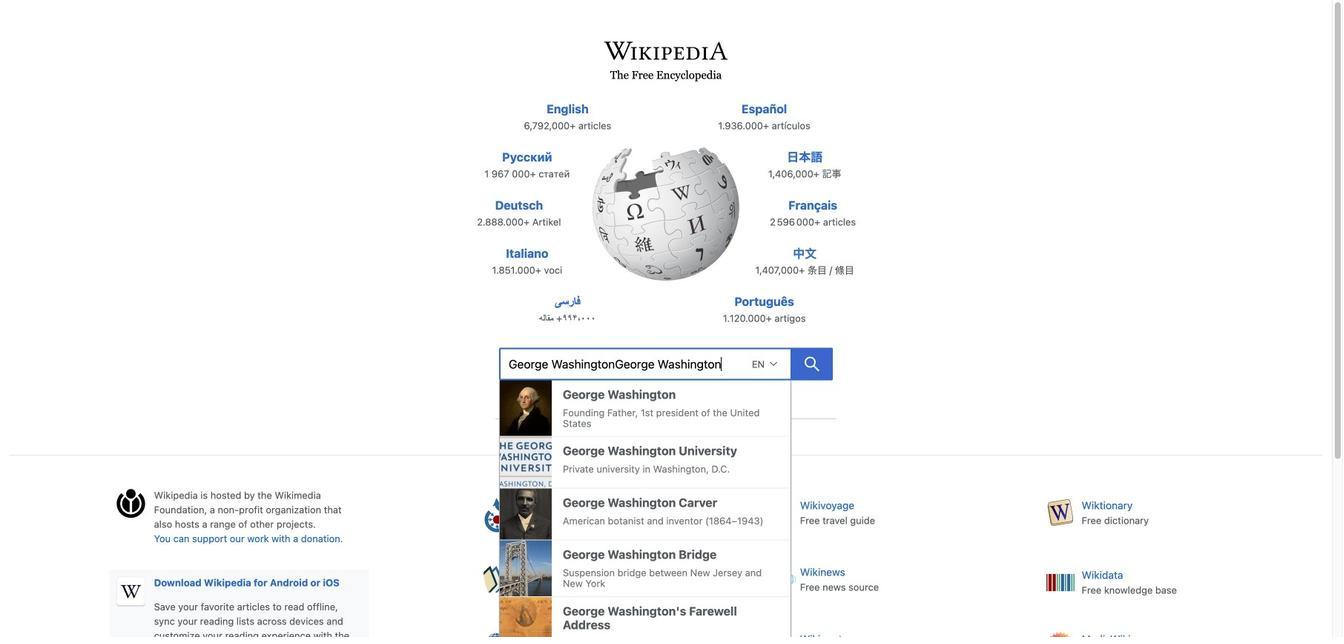 Task type: locate. For each thing, give the bounding box(es) containing it.
top languages element
[[461, 100, 871, 341]]

None search field
[[466, 344, 866, 638], [499, 348, 791, 381], [466, 344, 866, 638], [499, 348, 791, 381]]



Task type: describe. For each thing, give the bounding box(es) containing it.
other projects element
[[469, 489, 1322, 638]]



